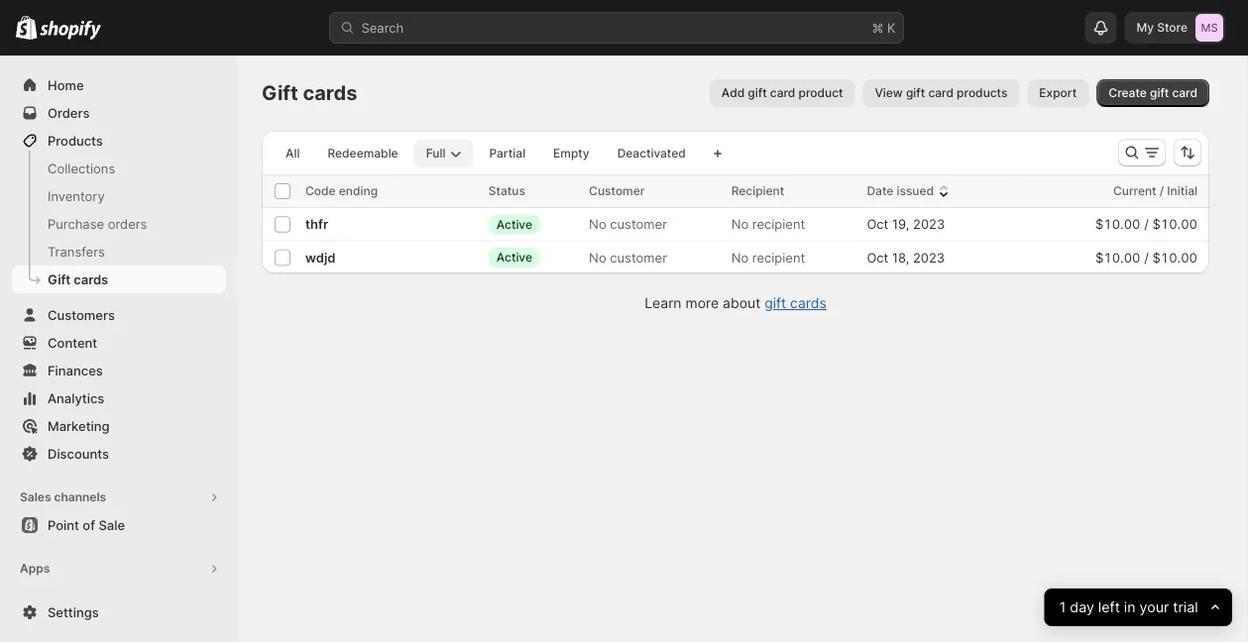 Task type: vqa. For each thing, say whether or not it's contained in the screenshot.
Customers
yes



Task type: describe. For each thing, give the bounding box(es) containing it.
0 horizontal spatial gift
[[48, 272, 71, 287]]

discounts link
[[12, 440, 226, 468]]

sales
[[20, 490, 51, 505]]

my
[[1137, 20, 1154, 35]]

create
[[1109, 86, 1147, 100]]

$10.00 / $10.00 for oct 18, 2023
[[1096, 250, 1198, 265]]

empty link
[[542, 140, 602, 168]]

1 horizontal spatial shopify image
[[40, 20, 101, 40]]

left
[[1099, 599, 1121, 616]]

card for product
[[770, 86, 796, 100]]

about
[[723, 295, 761, 312]]

recipient
[[731, 184, 785, 198]]

products link
[[12, 127, 226, 155]]

no recipient for oct 18, 2023
[[731, 250, 805, 265]]

⌘
[[872, 20, 884, 35]]

home link
[[12, 71, 226, 99]]

orders
[[108, 216, 147, 232]]

wdjd
[[305, 250, 336, 265]]

current
[[1113, 184, 1157, 198]]

active for thfr
[[497, 217, 532, 232]]

gift right about
[[765, 295, 786, 312]]

all
[[286, 146, 300, 161]]

learn
[[645, 295, 682, 312]]

tab list containing all
[[270, 139, 702, 168]]

partial
[[489, 146, 526, 161]]

analytics
[[48, 391, 104, 406]]

customer for oct 18, 2023
[[610, 250, 667, 265]]

gift for view
[[906, 86, 925, 100]]

active for wdjd
[[497, 250, 532, 265]]

apps
[[20, 562, 50, 576]]

partial link
[[477, 140, 538, 168]]

code ending button
[[305, 181, 398, 201]]

gift cards link
[[765, 295, 827, 312]]

$10.00 / $10.00 for oct 19, 2023
[[1096, 216, 1198, 232]]

sale
[[99, 518, 125, 533]]

sales channels
[[20, 490, 106, 505]]

in
[[1124, 599, 1136, 616]]

redeemable link
[[316, 140, 410, 168]]

full button
[[414, 140, 473, 168]]

1 vertical spatial cards
[[74, 272, 108, 287]]

19,
[[892, 216, 910, 232]]

create gift card link
[[1097, 79, 1210, 107]]

orders link
[[12, 99, 226, 127]]

deactivated
[[617, 146, 686, 161]]

trial
[[1174, 599, 1199, 616]]

no customer for oct 18, 2023
[[589, 250, 667, 265]]

of
[[83, 518, 95, 533]]

content
[[48, 335, 97, 351]]

recipient for oct 18, 2023
[[752, 250, 805, 265]]

1 day left in your trial
[[1060, 599, 1199, 616]]

content link
[[12, 329, 226, 357]]

discounts
[[48, 446, 109, 462]]

products
[[48, 133, 103, 148]]

/ for oct 18, 2023
[[1144, 250, 1149, 265]]

status
[[489, 184, 525, 198]]

customer for oct 19, 2023
[[610, 216, 667, 232]]

finances
[[48, 363, 103, 378]]

1 horizontal spatial gift
[[262, 81, 298, 105]]

home
[[48, 77, 84, 93]]

settings link
[[12, 599, 226, 627]]

code ending
[[305, 184, 378, 198]]

view
[[875, 86, 903, 100]]

date issued
[[867, 184, 934, 198]]

add gift card product
[[722, 86, 843, 100]]

create gift card
[[1109, 86, 1198, 100]]

gift cards link
[[12, 266, 226, 294]]

0 vertical spatial cards
[[303, 81, 357, 105]]

transfers
[[48, 244, 105, 259]]

inventory link
[[12, 182, 226, 210]]

date issued button
[[867, 181, 954, 201]]

oct for oct 19, 2023
[[867, 216, 889, 232]]

collections link
[[12, 155, 226, 182]]

initial
[[1167, 184, 1198, 198]]

add gift card product link
[[710, 79, 855, 107]]

product
[[799, 86, 843, 100]]

gift for add
[[748, 86, 767, 100]]

add
[[722, 86, 745, 100]]



Task type: locate. For each thing, give the bounding box(es) containing it.
2 card from the left
[[929, 86, 954, 100]]

no customer for oct 19, 2023
[[589, 216, 667, 232]]

0 vertical spatial $10.00 / $10.00
[[1096, 216, 1198, 232]]

1 oct from the top
[[867, 216, 889, 232]]

gift right 'add'
[[748, 86, 767, 100]]

cards up redeemable
[[303, 81, 357, 105]]

your
[[1140, 599, 1170, 616]]

customer button
[[589, 181, 665, 201]]

no recipient
[[731, 216, 805, 232], [731, 250, 805, 265]]

gift
[[262, 81, 298, 105], [48, 272, 71, 287]]

export
[[1040, 86, 1077, 100]]

1 horizontal spatial cards
[[303, 81, 357, 105]]

ending
[[339, 184, 378, 198]]

1 vertical spatial gift
[[48, 272, 71, 287]]

gift for create
[[1150, 86, 1169, 100]]

1 vertical spatial recipient
[[752, 250, 805, 265]]

0 vertical spatial /
[[1160, 184, 1164, 198]]

2023
[[913, 216, 945, 232], [913, 250, 945, 265]]

thfr
[[305, 216, 328, 232]]

gift cards down transfers
[[48, 272, 108, 287]]

1 card from the left
[[770, 86, 796, 100]]

2 active from the top
[[497, 250, 532, 265]]

2 vertical spatial cards
[[790, 295, 827, 312]]

customer
[[610, 216, 667, 232], [610, 250, 667, 265]]

0 vertical spatial 2023
[[913, 216, 945, 232]]

marketing link
[[12, 412, 226, 440]]

0 vertical spatial recipient
[[752, 216, 805, 232]]

oct left 18,
[[867, 250, 889, 265]]

recipient button
[[731, 181, 804, 201]]

1 active from the top
[[497, 217, 532, 232]]

thfr link
[[305, 216, 328, 232]]

deactivated link
[[605, 140, 698, 168]]

channels
[[54, 490, 106, 505]]

1 vertical spatial no recipient
[[731, 250, 805, 265]]

card left product
[[770, 86, 796, 100]]

0 vertical spatial gift cards
[[262, 81, 357, 105]]

2023 for oct 19, 2023
[[913, 216, 945, 232]]

purchase orders
[[48, 216, 147, 232]]

0 vertical spatial gift
[[262, 81, 298, 105]]

oct
[[867, 216, 889, 232], [867, 250, 889, 265]]

recipient down recipient button
[[752, 216, 805, 232]]

customer down customer button
[[610, 216, 667, 232]]

oct left 19,
[[867, 216, 889, 232]]

1 vertical spatial $10.00 / $10.00
[[1096, 250, 1198, 265]]

redeemable
[[328, 146, 398, 161]]

cards right about
[[790, 295, 827, 312]]

wdjd link
[[305, 250, 336, 265]]

no recipient for oct 19, 2023
[[731, 216, 805, 232]]

all link
[[274, 140, 312, 168]]

finances link
[[12, 357, 226, 385]]

export button
[[1028, 79, 1089, 107]]

0 horizontal spatial cards
[[74, 272, 108, 287]]

card right create
[[1173, 86, 1198, 100]]

no customer down customer button
[[589, 216, 667, 232]]

customer
[[589, 184, 645, 198]]

3 card from the left
[[1173, 86, 1198, 100]]

empty
[[553, 146, 590, 161]]

1 recipient from the top
[[752, 216, 805, 232]]

card inside create gift card "link"
[[1173, 86, 1198, 100]]

tab list
[[270, 139, 702, 168]]

gift right create
[[1150, 86, 1169, 100]]

no
[[589, 216, 607, 232], [731, 216, 749, 232], [589, 250, 607, 265], [731, 250, 749, 265]]

sales channels button
[[12, 484, 226, 512]]

transfers link
[[12, 238, 226, 266]]

oct 18, 2023
[[867, 250, 945, 265]]

customer up learn at the right top of page
[[610, 250, 667, 265]]

search
[[361, 20, 404, 35]]

card for products
[[929, 86, 954, 100]]

my store
[[1137, 20, 1188, 35]]

1 no customer from the top
[[589, 216, 667, 232]]

oct for oct 18, 2023
[[867, 250, 889, 265]]

no recipient down recipient button
[[731, 216, 805, 232]]

point of sale
[[48, 518, 125, 533]]

cards down transfers
[[74, 272, 108, 287]]

recipient for oct 19, 2023
[[752, 216, 805, 232]]

current / initial
[[1113, 184, 1198, 198]]

2023 for oct 18, 2023
[[913, 250, 945, 265]]

my store image
[[1196, 14, 1224, 42]]

card left products
[[929, 86, 954, 100]]

orders
[[48, 105, 90, 120]]

code
[[305, 184, 336, 198]]

/ inside current / initial button
[[1160, 184, 1164, 198]]

gift
[[748, 86, 767, 100], [906, 86, 925, 100], [1150, 86, 1169, 100], [765, 295, 786, 312]]

1 horizontal spatial card
[[929, 86, 954, 100]]

1 vertical spatial gift cards
[[48, 272, 108, 287]]

gift down transfers
[[48, 272, 71, 287]]

2 horizontal spatial cards
[[790, 295, 827, 312]]

card inside view gift card products link
[[929, 86, 954, 100]]

2 vertical spatial /
[[1144, 250, 1149, 265]]

0 horizontal spatial shopify image
[[16, 15, 37, 39]]

recipient up gift cards link
[[752, 250, 805, 265]]

gift cards up all
[[262, 81, 357, 105]]

gift inside add gift card product link
[[748, 86, 767, 100]]

date
[[867, 184, 894, 198]]

1 no recipient from the top
[[731, 216, 805, 232]]

0 vertical spatial no recipient
[[731, 216, 805, 232]]

analytics link
[[12, 385, 226, 412]]

0 vertical spatial customer
[[610, 216, 667, 232]]

current / initial button
[[1113, 181, 1218, 201]]

view gift card products
[[875, 86, 1008, 100]]

gift up all
[[262, 81, 298, 105]]

apps button
[[12, 555, 226, 583]]

1 vertical spatial 2023
[[913, 250, 945, 265]]

0 horizontal spatial card
[[770, 86, 796, 100]]

0 horizontal spatial gift cards
[[48, 272, 108, 287]]

products
[[957, 86, 1008, 100]]

2 no customer from the top
[[589, 250, 667, 265]]

card inside add gift card product link
[[770, 86, 796, 100]]

1 day left in your trial button
[[1045, 589, 1233, 627]]

day
[[1070, 599, 1095, 616]]

learn more about gift cards
[[645, 295, 827, 312]]

1 $10.00 / $10.00 from the top
[[1096, 216, 1198, 232]]

18,
[[892, 250, 910, 265]]

0 vertical spatial active
[[497, 217, 532, 232]]

1 vertical spatial active
[[497, 250, 532, 265]]

view gift card products link
[[863, 79, 1020, 107]]

cards
[[303, 81, 357, 105], [74, 272, 108, 287], [790, 295, 827, 312]]

purchase
[[48, 216, 104, 232]]

no customer up learn at the right top of page
[[589, 250, 667, 265]]

0 vertical spatial oct
[[867, 216, 889, 232]]

oct 19, 2023
[[867, 216, 945, 232]]

recipient
[[752, 216, 805, 232], [752, 250, 805, 265]]

no customer
[[589, 216, 667, 232], [589, 250, 667, 265]]

customers link
[[12, 301, 226, 329]]

1 vertical spatial no customer
[[589, 250, 667, 265]]

more
[[686, 295, 719, 312]]

0 vertical spatial no customer
[[589, 216, 667, 232]]

gift inside create gift card "link"
[[1150, 86, 1169, 100]]

$10.00 / $10.00
[[1096, 216, 1198, 232], [1096, 250, 1198, 265]]

point
[[48, 518, 79, 533]]

$10.00
[[1096, 216, 1141, 232], [1153, 216, 1198, 232], [1096, 250, 1141, 265], [1153, 250, 1198, 265]]

gift inside view gift card products link
[[906, 86, 925, 100]]

2 recipient from the top
[[752, 250, 805, 265]]

1 vertical spatial /
[[1144, 216, 1149, 232]]

1 customer from the top
[[610, 216, 667, 232]]

marketing
[[48, 418, 110, 434]]

collections
[[48, 161, 115, 176]]

⌘ k
[[872, 20, 896, 35]]

inventory
[[48, 188, 105, 204]]

1 vertical spatial customer
[[610, 250, 667, 265]]

1 horizontal spatial gift cards
[[262, 81, 357, 105]]

2 horizontal spatial card
[[1173, 86, 1198, 100]]

no recipient up about
[[731, 250, 805, 265]]

purchase orders link
[[12, 210, 226, 238]]

shopify image
[[16, 15, 37, 39], [40, 20, 101, 40]]

card
[[770, 86, 796, 100], [929, 86, 954, 100], [1173, 86, 1198, 100]]

2023 right 18,
[[913, 250, 945, 265]]

/ for oct 19, 2023
[[1144, 216, 1149, 232]]

point of sale link
[[12, 512, 226, 539]]

2 no recipient from the top
[[731, 250, 805, 265]]

store
[[1157, 20, 1188, 35]]

2 customer from the top
[[610, 250, 667, 265]]

issued
[[897, 184, 934, 198]]

2 oct from the top
[[867, 250, 889, 265]]

1 vertical spatial oct
[[867, 250, 889, 265]]

1
[[1060, 599, 1066, 616]]

gift right view at the right
[[906, 86, 925, 100]]

2023 right 19,
[[913, 216, 945, 232]]

k
[[887, 20, 896, 35]]

2 $10.00 / $10.00 from the top
[[1096, 250, 1198, 265]]



